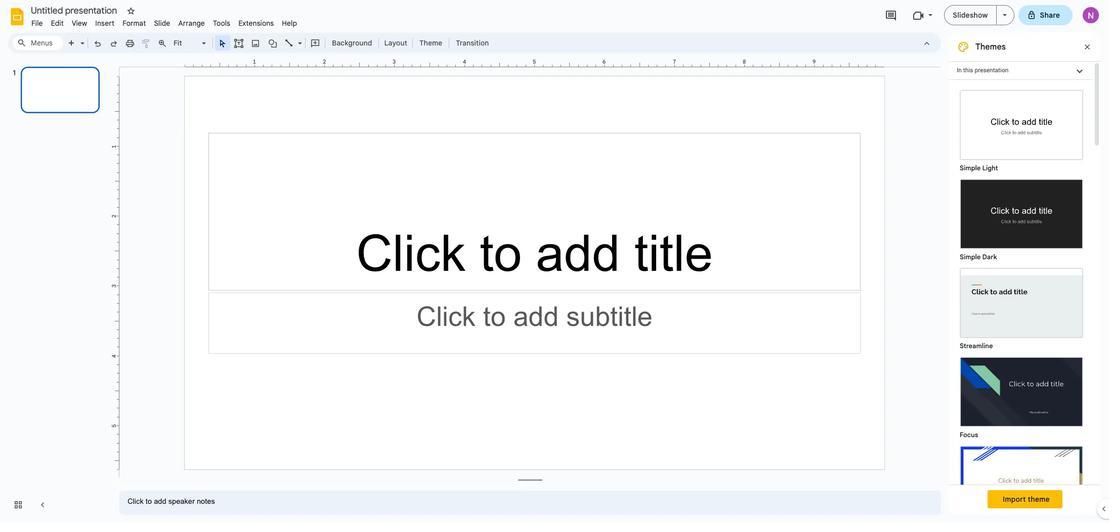 Task type: vqa. For each thing, say whether or not it's contained in the screenshot.
the Import theme Button
yes



Task type: describe. For each thing, give the bounding box(es) containing it.
transition button
[[451, 35, 493, 51]]

insert menu item
[[91, 17, 118, 29]]

simple for simple dark
[[960, 253, 981, 262]]

presentation options image
[[1003, 14, 1007, 16]]

view menu item
[[68, 17, 91, 29]]

Shift radio
[[955, 441, 1088, 524]]

Rename text field
[[27, 4, 123, 16]]

share button
[[1018, 5, 1073, 25]]

shift image
[[961, 447, 1082, 516]]

background
[[332, 38, 372, 48]]

menu bar banner
[[0, 0, 1109, 524]]

arrange menu item
[[174, 17, 209, 29]]

in
[[957, 67, 962, 74]]

insert image image
[[250, 36, 261, 50]]

themes application
[[0, 0, 1109, 524]]

Simple Light radio
[[955, 85, 1088, 524]]

Focus radio
[[955, 352, 1088, 441]]

select line image
[[295, 36, 302, 40]]

Streamline radio
[[955, 263, 1088, 352]]

focus
[[960, 431, 978, 440]]

view
[[72, 19, 87, 28]]

theme
[[419, 38, 442, 48]]

shape image
[[267, 36, 279, 50]]

simple light
[[960, 164, 998, 173]]

arrange
[[178, 19, 205, 28]]

layout button
[[381, 35, 410, 51]]

streamline
[[960, 342, 993, 351]]

this
[[963, 67, 973, 74]]

in this presentation tab
[[949, 61, 1093, 80]]

slideshow
[[953, 11, 988, 20]]

Zoom field
[[171, 36, 210, 51]]

tools menu item
[[209, 17, 234, 29]]

slide
[[154, 19, 170, 28]]

help menu item
[[278, 17, 301, 29]]

extensions
[[238, 19, 274, 28]]

import theme
[[1003, 495, 1050, 504]]

share
[[1040, 11, 1060, 20]]



Task type: locate. For each thing, give the bounding box(es) containing it.
1 vertical spatial simple
[[960, 253, 981, 262]]

simple left light
[[960, 164, 981, 173]]

simple
[[960, 164, 981, 173], [960, 253, 981, 262]]

in this presentation
[[957, 67, 1009, 74]]

Star checkbox
[[124, 4, 138, 18]]

transition
[[456, 38, 489, 48]]

layout
[[384, 38, 407, 48]]

theme button
[[415, 35, 447, 51]]

slide menu item
[[150, 17, 174, 29]]

option group
[[949, 80, 1093, 524]]

menu bar containing file
[[27, 13, 301, 30]]

new slide with layout image
[[78, 36, 84, 40]]

simple inside radio
[[960, 253, 981, 262]]

Menus field
[[13, 36, 63, 50]]

menu bar inside menu bar banner
[[27, 13, 301, 30]]

help
[[282, 19, 297, 28]]

file menu item
[[27, 17, 47, 29]]

format
[[123, 19, 146, 28]]

0 vertical spatial simple
[[960, 164, 981, 173]]

slideshow button
[[944, 5, 996, 25]]

simple for simple light
[[960, 164, 981, 173]]

2 simple from the top
[[960, 253, 981, 262]]

simple dark
[[960, 253, 997, 262]]

1 simple from the top
[[960, 164, 981, 173]]

simple left the dark
[[960, 253, 981, 262]]

presentation
[[975, 67, 1009, 74]]

themes section
[[949, 33, 1101, 524]]

navigation
[[0, 57, 111, 524]]

extensions menu item
[[234, 17, 278, 29]]

insert
[[95, 19, 114, 28]]

menu bar
[[27, 13, 301, 30]]

Zoom text field
[[172, 36, 200, 50]]

format menu item
[[118, 17, 150, 29]]

import
[[1003, 495, 1026, 504]]

dark
[[982, 253, 997, 262]]

edit menu item
[[47, 17, 68, 29]]

main toolbar
[[36, 0, 494, 447]]

file
[[31, 19, 43, 28]]

simple inside radio
[[960, 164, 981, 173]]

navigation inside 'themes' application
[[0, 57, 111, 524]]

option group inside themes 'section'
[[949, 80, 1093, 524]]

import theme button
[[988, 491, 1062, 509]]

light
[[982, 164, 998, 173]]

Simple Dark radio
[[955, 174, 1088, 263]]

option group containing simple light
[[949, 80, 1093, 524]]

tools
[[213, 19, 230, 28]]

background button
[[327, 35, 377, 51]]

edit
[[51, 19, 64, 28]]

themes
[[975, 42, 1006, 52]]

theme
[[1028, 495, 1050, 504]]



